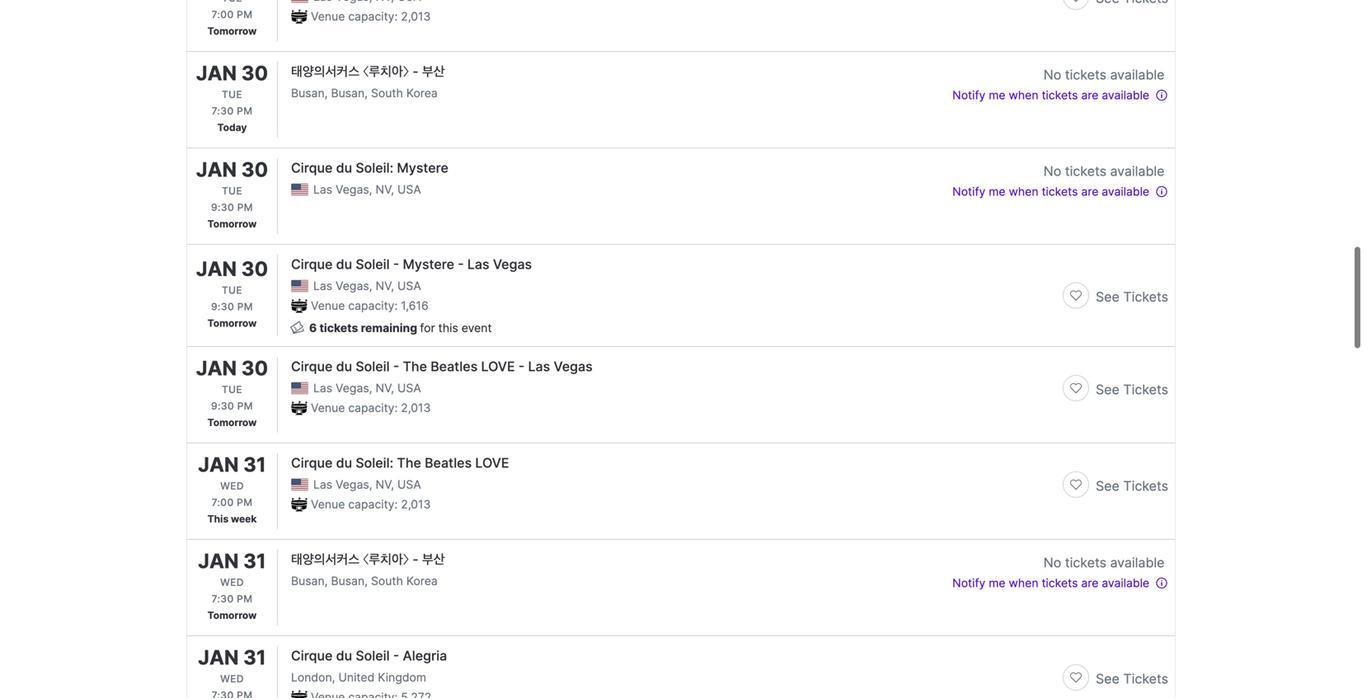 Task type: vqa. For each thing, say whether or not it's contained in the screenshot.
30 inside JAN 30 TUE 7:30 PM TODAY
yes



Task type: locate. For each thing, give the bounding box(es) containing it.
wed
[[220, 480, 244, 492], [220, 577, 244, 589], [220, 673, 244, 685]]

wed inside jan 31 wed 7:30 pm tomorrow
[[220, 577, 244, 589]]

2 notify me when tickets are available button from the top
[[953, 181, 1169, 201]]

3 las vegas, nv, usa from the top
[[313, 381, 421, 395]]

no tickets available
[[1044, 67, 1165, 83], [1044, 163, 1165, 179], [1044, 555, 1165, 571]]

0 vertical spatial when
[[1009, 88, 1039, 102]]

1 vertical spatial beatles
[[425, 455, 472, 471]]

0 vertical spatial no tickets available
[[1044, 67, 1165, 83]]

2 no tickets available from the top
[[1044, 163, 1165, 179]]

0 vertical spatial us national flag image
[[291, 0, 308, 3]]

nv, for the
[[376, 381, 394, 395]]

7:30 inside jan 30 tue 7:30 pm today
[[212, 105, 234, 117]]

notify me when tickets are available for jan 30 tue 9:30 pm tomorrow
[[953, 185, 1150, 199]]

soleil up united
[[356, 648, 390, 664]]

capacity:
[[348, 9, 398, 24], [348, 299, 398, 313], [348, 401, 398, 415], [348, 498, 398, 512]]

0 vertical spatial notify me when tickets are available
[[953, 88, 1150, 102]]

tue
[[222, 89, 243, 101], [222, 185, 243, 197], [222, 285, 243, 296], [222, 384, 243, 396]]

venue
[[311, 9, 345, 24], [311, 299, 345, 313], [311, 401, 345, 415], [311, 498, 345, 512]]

1 vertical spatial notify me when tickets are available
[[953, 185, 1150, 199]]

vegas, down cirque du soleil: the beatles love at the left bottom of page
[[336, 478, 372, 492]]

태양의서커스 for jan 31
[[291, 552, 360, 568]]

2 vertical spatial are
[[1081, 576, 1099, 590]]

0 vertical spatial tooltip image
[[1155, 185, 1169, 198]]

1 vertical spatial venue capacity: 2,013
[[311, 401, 431, 415]]

notify me when tickets are available button for jan 30 tue 9:30 pm tomorrow
[[953, 181, 1169, 201]]

31
[[243, 453, 266, 477], [243, 549, 266, 574], [243, 646, 266, 670]]

2 vertical spatial notify me when tickets are available
[[953, 576, 1150, 590]]

tue inside jan 30 tue 7:30 pm today
[[222, 89, 243, 101]]

1 no tickets available from the top
[[1044, 67, 1165, 83]]

31 up the week
[[243, 453, 266, 477]]

2 are from the top
[[1081, 185, 1099, 199]]

soleil down the "remaining"
[[356, 359, 390, 375]]

2 capacity: from the top
[[348, 299, 398, 313]]

7 pm from the top
[[237, 593, 253, 605]]

0 vertical spatial 7:30
[[212, 105, 234, 117]]

0 vertical spatial notify me when tickets are available button
[[953, 85, 1169, 105]]

태양의서커스 〈루치아〉 - 부산 busan, busan, south korea for jan 30
[[291, 64, 445, 100]]

cirque
[[291, 160, 333, 176], [291, 256, 333, 273], [291, 359, 333, 375], [291, 455, 333, 471], [291, 648, 333, 664]]

7:00 inside 7:00 pm tomorrow
[[212, 9, 234, 21]]

2 usa from the top
[[398, 279, 421, 293]]

4 du from the top
[[336, 455, 352, 471]]

us national flag image for jan 30
[[291, 382, 308, 395]]

3 no from the top
[[1044, 555, 1062, 571]]

united
[[339, 671, 375, 685]]

3 jan 30 tue 9:30 pm tomorrow from the top
[[196, 356, 268, 429]]

2 vertical spatial jan 30 tue 9:30 pm tomorrow
[[196, 356, 268, 429]]

1 vertical spatial 〈루치아〉
[[363, 552, 409, 568]]

0 vertical spatial mystere
[[397, 160, 449, 176]]

0 vertical spatial 7:00
[[212, 9, 234, 21]]

3 are from the top
[[1081, 576, 1099, 590]]

2 tooltip image from the top
[[1155, 577, 1169, 590]]

2 vertical spatial no tickets available
[[1044, 555, 1165, 571]]

1 usa from the top
[[398, 183, 421, 197]]

30 for cirque du soleil - the beatles love - las vegas
[[241, 356, 268, 381]]

1 notify from the top
[[953, 88, 986, 102]]

2 tue from the top
[[222, 185, 243, 197]]

2 30 from the top
[[241, 158, 268, 182]]

nv, down "cirque du soleil: mystere"
[[376, 183, 394, 197]]

3 venue capacity: 2,013 from the top
[[311, 498, 431, 512]]

〈루치아〉
[[363, 64, 409, 80], [363, 552, 409, 568]]

no for jan 30 tue 7:30 pm today
[[1044, 67, 1062, 83]]

love
[[481, 359, 515, 375], [475, 455, 509, 471]]

today
[[217, 122, 247, 134]]

capacity: for beatles
[[348, 498, 398, 512]]

2 see tickets from the top
[[1096, 382, 1169, 398]]

when
[[1009, 88, 1039, 102], [1009, 185, 1039, 199], [1009, 576, 1039, 590]]

1 vertical spatial 31
[[243, 549, 266, 574]]

capacity: for the
[[348, 401, 398, 415]]

us national flag image
[[291, 184, 308, 196], [291, 280, 308, 292]]

tickets
[[1124, 289, 1169, 305], [1124, 382, 1169, 398], [1124, 478, 1169, 494], [1124, 671, 1169, 687]]

soleil: for jan 30
[[356, 160, 394, 176]]

las vegas, nv, usa for beatles
[[313, 478, 421, 492]]

1 vegas, from the top
[[336, 183, 372, 197]]

3 vegas, from the top
[[336, 381, 372, 395]]

me
[[989, 88, 1006, 102], [989, 185, 1006, 199], [989, 576, 1006, 590]]

south
[[371, 86, 403, 100], [371, 574, 403, 588]]

vegas,
[[336, 183, 372, 197], [336, 279, 372, 293], [336, 381, 372, 395], [336, 478, 372, 492]]

2 las vegas, nv, usa from the top
[[313, 279, 421, 293]]

las vegas, nv, usa down cirque du soleil: the beatles love at the left bottom of page
[[313, 478, 421, 492]]

soleil up venue capacity: 1,616 on the left top of page
[[356, 256, 390, 273]]

3 tomorrow from the top
[[208, 318, 257, 329]]

4 las vegas, nv, usa from the top
[[313, 478, 421, 492]]

2 korea from the top
[[406, 574, 438, 588]]

usa up '1,616'
[[398, 279, 421, 293]]

3 notify me when tickets are available button from the top
[[953, 573, 1169, 593]]

nv, down cirque du soleil: the beatles love at the left bottom of page
[[376, 478, 394, 492]]

1 tooltip image from the top
[[1155, 185, 1169, 198]]

1 notify me when tickets are available button from the top
[[953, 85, 1169, 105]]

7:30 up 'jan 31 wed'
[[212, 593, 234, 605]]

6 tickets remaining for this event
[[309, 321, 492, 335]]

1 vertical spatial jan 30 tue 9:30 pm tomorrow
[[196, 257, 268, 329]]

3 capacity: from the top
[[348, 401, 398, 415]]

2 vegas, from the top
[[336, 279, 372, 293]]

1 vertical spatial when
[[1009, 185, 1039, 199]]

soleil: for jan 31
[[356, 455, 394, 471]]

cirque du soleil - alegria london, united kingdom
[[291, 648, 447, 685]]

this
[[208, 513, 229, 525]]

no tickets available for jan 30 tue 7:30 pm today
[[1044, 67, 1165, 83]]

1 horizontal spatial vegas
[[554, 359, 593, 375]]

2 us national flag image from the top
[[291, 280, 308, 292]]

are for jan 31 wed 7:30 pm tomorrow
[[1081, 576, 1099, 590]]

busan,
[[291, 86, 328, 100], [331, 86, 368, 100], [291, 574, 328, 588], [331, 574, 368, 588]]

2 vertical spatial when
[[1009, 576, 1039, 590]]

2 〈루치아〉 from the top
[[363, 552, 409, 568]]

7:00
[[212, 9, 234, 21], [212, 497, 234, 509]]

4 vegas, from the top
[[336, 478, 372, 492]]

3 tue from the top
[[222, 285, 243, 296]]

las vegas, nv, usa down "cirque du soleil: mystere"
[[313, 183, 421, 197]]

1 vertical spatial 태양의서커스
[[291, 552, 360, 568]]

9:30
[[211, 202, 234, 214], [211, 301, 234, 313], [211, 400, 234, 412]]

5 pm from the top
[[237, 400, 253, 412]]

cirque for cirque du soleil: the beatles love
[[291, 455, 333, 471]]

1 vertical spatial us national flag image
[[291, 382, 308, 395]]

wed inside 'jan 31 wed'
[[220, 673, 244, 685]]

us national flag image
[[291, 0, 308, 3], [291, 382, 308, 395], [291, 479, 308, 491]]

2 vertical spatial us national flag image
[[291, 479, 308, 491]]

2 vertical spatial venue capacity: 2,013
[[311, 498, 431, 512]]

7:30
[[212, 105, 234, 117], [212, 593, 234, 605]]

las vegas, nv, usa down the "remaining"
[[313, 381, 421, 395]]

vegas
[[493, 256, 532, 273], [554, 359, 593, 375]]

this
[[438, 321, 458, 335]]

1 vertical spatial are
[[1081, 185, 1099, 199]]

2 태양의서커스 from the top
[[291, 552, 360, 568]]

notify me when tickets are available button
[[953, 85, 1169, 105], [953, 181, 1169, 201], [953, 573, 1169, 593]]

31 inside jan 31 wed 7:00 pm this week
[[243, 453, 266, 477]]

no tickets available for jan 30 tue 9:30 pm tomorrow
[[1044, 163, 1165, 179]]

wed inside jan 31 wed 7:00 pm this week
[[220, 480, 244, 492]]

notify me when tickets are available
[[953, 88, 1150, 102], [953, 185, 1150, 199], [953, 576, 1150, 590]]

available
[[1110, 67, 1165, 83], [1102, 88, 1150, 102], [1110, 163, 1165, 179], [1102, 185, 1150, 199], [1110, 555, 1165, 571], [1102, 576, 1150, 590]]

see for cirque du soleil - the beatles love - las vegas
[[1096, 382, 1120, 398]]

1 vertical spatial 7:30
[[212, 593, 234, 605]]

tickets for cirque du soleil - the beatles love - las vegas
[[1124, 382, 1169, 398]]

7:30 up today
[[212, 105, 234, 117]]

see
[[1096, 289, 1120, 305], [1096, 382, 1120, 398], [1096, 478, 1120, 494], [1096, 671, 1120, 687]]

3 30 from the top
[[241, 257, 268, 281]]

2 vertical spatial 31
[[243, 646, 266, 670]]

tue for 태양의서커스 〈루치아〉 - 부산
[[222, 89, 243, 101]]

3 9:30 from the top
[[211, 400, 234, 412]]

no tickets available for jan 31 wed 7:30 pm tomorrow
[[1044, 555, 1165, 571]]

south for jan 31
[[371, 574, 403, 588]]

1 vertical spatial tooltip image
[[1155, 577, 1169, 590]]

0 vertical spatial 2,013
[[401, 9, 431, 24]]

nv, down the "remaining"
[[376, 381, 394, 395]]

usa down cirque du soleil: the beatles love at the left bottom of page
[[398, 478, 421, 492]]

0 vertical spatial jan 30 tue 9:30 pm tomorrow
[[196, 158, 268, 230]]

las vegas, nv, usa
[[313, 183, 421, 197], [313, 279, 421, 293], [313, 381, 421, 395], [313, 478, 421, 492]]

3 tickets from the top
[[1124, 478, 1169, 494]]

4 see tickets from the top
[[1096, 671, 1169, 687]]

cirque du soleil: the beatles love
[[291, 455, 509, 471]]

0 vertical spatial soleil:
[[356, 160, 394, 176]]

2 vertical spatial no
[[1044, 555, 1062, 571]]

1 korea from the top
[[406, 86, 438, 100]]

the
[[403, 359, 427, 375], [397, 455, 421, 471]]

las vegas, nv, usa up venue capacity: 1,616 on the left top of page
[[313, 279, 421, 293]]

0 vertical spatial us national flag image
[[291, 184, 308, 196]]

are
[[1081, 88, 1099, 102], [1081, 185, 1099, 199], [1081, 576, 1099, 590]]

jan 31 wed
[[198, 646, 266, 685]]

4 usa from the top
[[398, 478, 421, 492]]

notify for jan 30 tue 7:30 pm today
[[953, 88, 986, 102]]

0 vertical spatial 태양의서커스 〈루치아〉 - 부산 busan, busan, south korea
[[291, 64, 445, 100]]

3 soleil from the top
[[356, 648, 390, 664]]

london,
[[291, 671, 335, 685]]

4 30 from the top
[[241, 356, 268, 381]]

2 cirque from the top
[[291, 256, 333, 273]]

1 부산 from the top
[[422, 64, 445, 80]]

2 us national flag image from the top
[[291, 382, 308, 395]]

vegas, down "cirque du soleil: mystere"
[[336, 183, 372, 197]]

tickets for cirque du soleil: the beatles love
[[1124, 478, 1169, 494]]

1 vertical spatial me
[[989, 185, 1006, 199]]

jan inside 'jan 31 wed'
[[198, 646, 239, 670]]

2 vertical spatial notify
[[953, 576, 986, 590]]

du for cirque du soleil: the beatles love
[[336, 455, 352, 471]]

usa
[[398, 183, 421, 197], [398, 279, 421, 293], [398, 381, 421, 395], [398, 478, 421, 492]]

2 vertical spatial soleil
[[356, 648, 390, 664]]

3 cirque from the top
[[291, 359, 333, 375]]

2 vertical spatial 9:30
[[211, 400, 234, 412]]

1 vertical spatial no
[[1044, 163, 1062, 179]]

7:30 inside jan 31 wed 7:30 pm tomorrow
[[212, 593, 234, 605]]

부산
[[422, 64, 445, 80], [422, 552, 445, 568]]

when for jan 31 wed 7:30 pm tomorrow
[[1009, 576, 1039, 590]]

south for jan 30
[[371, 86, 403, 100]]

5 cirque from the top
[[291, 648, 333, 664]]

2 see from the top
[[1096, 382, 1120, 398]]

me for jan 30 tue 9:30 pm tomorrow
[[989, 185, 1006, 199]]

1 vertical spatial 2,013
[[401, 401, 431, 415]]

2 south from the top
[[371, 574, 403, 588]]

1 태양의서커스 from the top
[[291, 64, 360, 80]]

5 tomorrow from the top
[[208, 610, 257, 622]]

0 vertical spatial korea
[[406, 86, 438, 100]]

2 notify from the top
[[953, 185, 986, 199]]

1 vertical spatial no tickets available
[[1044, 163, 1165, 179]]

31 inside 'jan 31 wed'
[[243, 646, 266, 670]]

1 capacity: from the top
[[348, 9, 398, 24]]

2 9:30 from the top
[[211, 301, 234, 313]]

2 tickets from the top
[[1124, 382, 1169, 398]]

태양의서커스
[[291, 64, 360, 80], [291, 552, 360, 568]]

0 vertical spatial 9:30
[[211, 202, 234, 214]]

no
[[1044, 67, 1062, 83], [1044, 163, 1062, 179], [1044, 555, 1062, 571]]

tooltip image
[[1155, 185, 1169, 198], [1155, 577, 1169, 590]]

3 see from the top
[[1096, 478, 1120, 494]]

see tickets
[[1096, 289, 1169, 305], [1096, 382, 1169, 398], [1096, 478, 1169, 494], [1096, 671, 1169, 687]]

cirque du soleil - the beatles love - las vegas
[[291, 359, 593, 375]]

usa down cirque du soleil - the beatles love - las vegas
[[398, 381, 421, 395]]

2 soleil: from the top
[[356, 455, 394, 471]]

4 tomorrow from the top
[[208, 417, 257, 429]]

3 pm from the top
[[237, 202, 253, 214]]

0 vertical spatial 〈루치아〉
[[363, 64, 409, 80]]

1 vertical spatial 부산
[[422, 552, 445, 568]]

30 inside jan 30 tue 7:30 pm today
[[241, 61, 268, 85]]

vegas, for cirque du soleil: mystere
[[336, 183, 372, 197]]

1 9:30 from the top
[[211, 202, 234, 214]]

-
[[413, 64, 419, 80], [393, 256, 399, 273], [458, 256, 464, 273], [393, 359, 399, 375], [519, 359, 525, 375], [413, 552, 419, 568], [393, 648, 399, 664]]

4 venue from the top
[[311, 498, 345, 512]]

0 vertical spatial soleil
[[356, 256, 390, 273]]

cirque for cirque du soleil: mystere
[[291, 160, 333, 176]]

31 inside jan 31 wed 7:30 pm tomorrow
[[243, 549, 266, 574]]

1 vertical spatial notify
[[953, 185, 986, 199]]

cirque du soleil: mystere
[[291, 160, 449, 176]]

1 us national flag image from the top
[[291, 0, 308, 3]]

2 jan 30 tue 9:30 pm tomorrow from the top
[[196, 257, 268, 329]]

korea
[[406, 86, 438, 100], [406, 574, 438, 588]]

1 tickets from the top
[[1124, 289, 1169, 305]]

1 vertical spatial us national flag image
[[291, 280, 308, 292]]

2 부산 from the top
[[422, 552, 445, 568]]

1 see tickets from the top
[[1096, 289, 1169, 305]]

1 vertical spatial 9:30
[[211, 301, 234, 313]]

2 31 from the top
[[243, 549, 266, 574]]

3 usa from the top
[[398, 381, 421, 395]]

jan 30 tue 9:30 pm tomorrow for cirque du soleil - mystere - las vegas
[[196, 257, 268, 329]]

2 wed from the top
[[220, 577, 244, 589]]

1 vertical spatial vegas
[[554, 359, 593, 375]]

2 vertical spatial notify me when tickets are available button
[[953, 573, 1169, 593]]

1 vertical spatial korea
[[406, 574, 438, 588]]

2 venue from the top
[[311, 299, 345, 313]]

wed up the week
[[220, 480, 244, 492]]

〈루치아〉 for 30
[[363, 64, 409, 80]]

du inside cirque du soleil - alegria london, united kingdom
[[336, 648, 352, 664]]

2 tomorrow from the top
[[208, 218, 257, 230]]

cirque inside cirque du soleil - alegria london, united kingdom
[[291, 648, 333, 664]]

1 vertical spatial south
[[371, 574, 403, 588]]

1 vertical spatial love
[[475, 455, 509, 471]]

31 down jan 31 wed 7:30 pm tomorrow
[[243, 646, 266, 670]]

tickets
[[1065, 67, 1107, 83], [1042, 88, 1078, 102], [1065, 163, 1107, 179], [1042, 185, 1078, 199], [320, 321, 358, 335], [1065, 555, 1107, 571], [1042, 576, 1078, 590]]

1 vertical spatial 7:00
[[212, 497, 234, 509]]

1 vertical spatial notify me when tickets are available button
[[953, 181, 1169, 201]]

1 are from the top
[[1081, 88, 1099, 102]]

0 vertical spatial 태양의서커스
[[291, 64, 360, 80]]

30
[[241, 61, 268, 85], [241, 158, 268, 182], [241, 257, 268, 281], [241, 356, 268, 381]]

- inside cirque du soleil - alegria london, united kingdom
[[393, 648, 399, 664]]

mystere
[[397, 160, 449, 176], [403, 256, 454, 273]]

2 when from the top
[[1009, 185, 1039, 199]]

1 cirque from the top
[[291, 160, 333, 176]]

2 vertical spatial 2,013
[[401, 498, 431, 512]]

2 me from the top
[[989, 185, 1006, 199]]

2 nv, from the top
[[376, 279, 394, 293]]

soleil:
[[356, 160, 394, 176], [356, 455, 394, 471]]

jan 30 tue 9:30 pm tomorrow for cirque du soleil - the beatles love - las vegas
[[196, 356, 268, 429]]

2,013
[[401, 9, 431, 24], [401, 401, 431, 415], [401, 498, 431, 512]]

0 vertical spatial wed
[[220, 480, 244, 492]]

vegas, down the "remaining"
[[336, 381, 372, 395]]

0 vertical spatial beatles
[[431, 359, 478, 375]]

nv, up venue capacity: 1,616 on the left top of page
[[376, 279, 394, 293]]

soleil for the
[[356, 359, 390, 375]]

beatles
[[431, 359, 478, 375], [425, 455, 472, 471]]

1 31 from the top
[[243, 453, 266, 477]]

1 no from the top
[[1044, 67, 1062, 83]]

3 us national flag image from the top
[[291, 479, 308, 491]]

0 vertical spatial are
[[1081, 88, 1099, 102]]

3 2,013 from the top
[[401, 498, 431, 512]]

event
[[462, 321, 492, 335]]

4 nv, from the top
[[376, 478, 394, 492]]

3 me from the top
[[989, 576, 1006, 590]]

2 vertical spatial wed
[[220, 673, 244, 685]]

0 vertical spatial south
[[371, 86, 403, 100]]

soleil
[[356, 256, 390, 273], [356, 359, 390, 375], [356, 648, 390, 664]]

usa for the
[[398, 381, 421, 395]]

3 notify me when tickets are available from the top
[[953, 576, 1150, 590]]

1 us national flag image from the top
[[291, 184, 308, 196]]

2 venue capacity: 2,013 from the top
[[311, 401, 431, 415]]

cirque du soleil - mystere - las vegas
[[291, 256, 532, 273]]

1 du from the top
[[336, 160, 352, 176]]

1 vertical spatial soleil
[[356, 359, 390, 375]]

1 vertical spatial 태양의서커스 〈루치아〉 - 부산 busan, busan, south korea
[[291, 552, 445, 588]]

0 vertical spatial me
[[989, 88, 1006, 102]]

wed left london,
[[220, 673, 244, 685]]

2 2,013 from the top
[[401, 401, 431, 415]]

1 vertical spatial wed
[[220, 577, 244, 589]]

1 vertical spatial soleil:
[[356, 455, 394, 471]]

2 du from the top
[[336, 256, 352, 273]]

태양의서커스 〈루치아〉 - 부산 busan, busan, south korea
[[291, 64, 445, 100], [291, 552, 445, 588]]

vegas, up venue capacity: 1,616 on the left top of page
[[336, 279, 372, 293]]

0 vertical spatial venue capacity: 2,013
[[311, 9, 431, 24]]

jan 30 tue 9:30 pm tomorrow
[[196, 158, 268, 230], [196, 257, 268, 329], [196, 356, 268, 429]]

3 31 from the top
[[243, 646, 266, 670]]

0 vertical spatial 31
[[243, 453, 266, 477]]

0 vertical spatial vegas
[[493, 256, 532, 273]]

jan inside jan 31 wed 7:00 pm this week
[[198, 453, 239, 477]]

31 down the week
[[243, 549, 266, 574]]

1 tomorrow from the top
[[208, 25, 257, 37]]

du
[[336, 160, 352, 176], [336, 256, 352, 273], [336, 359, 352, 375], [336, 455, 352, 471], [336, 648, 352, 664]]

0 vertical spatial 부산
[[422, 64, 445, 80]]

pm
[[237, 9, 253, 21], [237, 105, 253, 117], [237, 202, 253, 214], [237, 301, 253, 313], [237, 400, 253, 412], [237, 497, 253, 509], [237, 593, 253, 605]]

nv,
[[376, 183, 394, 197], [376, 279, 394, 293], [376, 381, 394, 395], [376, 478, 394, 492]]

0 vertical spatial notify
[[953, 88, 986, 102]]

las
[[313, 183, 332, 197], [468, 256, 490, 273], [313, 279, 332, 293], [528, 359, 550, 375], [313, 381, 332, 395], [313, 478, 332, 492]]

tomorrow
[[208, 25, 257, 37], [208, 218, 257, 230], [208, 318, 257, 329], [208, 417, 257, 429], [208, 610, 257, 622]]

jan
[[196, 61, 237, 85], [196, 158, 237, 182], [196, 257, 237, 281], [196, 356, 237, 381], [198, 453, 239, 477], [198, 549, 239, 574], [198, 646, 239, 670]]

tomorrow for cirque du soleil - the beatles love - las vegas
[[208, 417, 257, 429]]

0 vertical spatial no
[[1044, 67, 1062, 83]]

me for jan 30 tue 7:30 pm today
[[989, 88, 1006, 102]]

1 south from the top
[[371, 86, 403, 100]]

notify for jan 31 wed 7:30 pm tomorrow
[[953, 576, 986, 590]]

when for jan 30 tue 7:30 pm today
[[1009, 88, 1039, 102]]

부산 for 30
[[422, 64, 445, 80]]

jan 30 tue 7:30 pm today
[[196, 61, 268, 134]]

1 7:30 from the top
[[212, 105, 234, 117]]

2 vertical spatial me
[[989, 576, 1006, 590]]

usa down "cirque du soleil: mystere"
[[398, 183, 421, 197]]

notify
[[953, 88, 986, 102], [953, 185, 986, 199], [953, 576, 986, 590]]

notify me when tickets are available button for jan 30 tue 7:30 pm today
[[953, 85, 1169, 105]]

wed down the week
[[220, 577, 244, 589]]

venue capacity: 2,013
[[311, 9, 431, 24], [311, 401, 431, 415], [311, 498, 431, 512]]

0 vertical spatial the
[[403, 359, 427, 375]]



Task type: describe. For each thing, give the bounding box(es) containing it.
vegas, for cirque du soleil - mystere - las vegas
[[336, 279, 372, 293]]

las for cirque du soleil: the beatles love
[[313, 478, 332, 492]]

1 venue capacity: 2,013 from the top
[[311, 9, 431, 24]]

31 for jan 31 wed 7:00 pm this week
[[243, 453, 266, 477]]

4 tickets from the top
[[1124, 671, 1169, 687]]

1 las vegas, nv, usa from the top
[[313, 183, 421, 197]]

4 pm from the top
[[237, 301, 253, 313]]

jan inside jan 30 tue 7:30 pm today
[[196, 61, 237, 85]]

venue for cirque du soleil - the beatles love - las vegas
[[311, 401, 345, 415]]

9:30 for cirque du soleil: mystere
[[211, 202, 234, 214]]

jan 31 wed 7:00 pm this week
[[198, 453, 266, 525]]

tooltip image
[[1155, 89, 1169, 102]]

are for jan 30 tue 7:30 pm today
[[1081, 88, 1099, 102]]

wed for jan 31 wed 7:30 pm tomorrow
[[220, 577, 244, 589]]

1 venue from the top
[[311, 9, 345, 24]]

me for jan 31 wed 7:30 pm tomorrow
[[989, 576, 1006, 590]]

2,013 for 31
[[401, 498, 431, 512]]

6
[[309, 321, 317, 335]]

las for cirque du soleil - the beatles love - las vegas
[[313, 381, 332, 395]]

soleil for mystere
[[356, 256, 390, 273]]

tomorrow for cirque du soleil: mystere
[[208, 218, 257, 230]]

las for cirque du soleil - mystere - las vegas
[[313, 279, 332, 293]]

us national flag image for jan 31
[[291, 479, 308, 491]]

tomorrow for cirque du soleil - mystere - las vegas
[[208, 318, 257, 329]]

2,013 for 30
[[401, 401, 431, 415]]

alegria
[[403, 648, 447, 664]]

wed for jan 31 wed
[[220, 673, 244, 685]]

las vegas, nv, usa for the
[[313, 381, 421, 395]]

venue capacity: 1,616
[[311, 299, 429, 313]]

30 for cirque du soleil: mystere
[[241, 158, 268, 182]]

7:00 inside jan 31 wed 7:00 pm this week
[[212, 497, 234, 509]]

1 vertical spatial mystere
[[403, 256, 454, 273]]

tue for cirque du soleil - mystere - las vegas
[[222, 285, 243, 296]]

see tickets for cirque du soleil: the beatles love
[[1096, 478, 1169, 494]]

no for jan 31 wed 7:30 pm tomorrow
[[1044, 555, 1062, 571]]

korea for 30
[[406, 86, 438, 100]]

soleil inside cirque du soleil - alegria london, united kingdom
[[356, 648, 390, 664]]

venue for cirque du soleil - mystere - las vegas
[[311, 299, 345, 313]]

태양의서커스 〈루치아〉 - 부산 busan, busan, south korea for jan 31
[[291, 552, 445, 588]]

tue for cirque du soleil - the beatles love - las vegas
[[222, 384, 243, 396]]

〈루치아〉 for 31
[[363, 552, 409, 568]]

31 for jan 31 wed
[[243, 646, 266, 670]]

us national flag image for cirque du soleil - mystere - las vegas
[[291, 280, 308, 292]]

cirque for cirque du soleil - the beatles love - las vegas
[[291, 359, 333, 375]]

notify me when tickets are available for jan 30 tue 7:30 pm today
[[953, 88, 1150, 102]]

see for cirque du soleil - mystere - las vegas
[[1096, 289, 1120, 305]]

pm inside jan 31 wed 7:00 pm this week
[[237, 497, 253, 509]]

korea for 31
[[406, 574, 438, 588]]

kingdom
[[378, 671, 426, 685]]

see for cirque du soleil: the beatles love
[[1096, 478, 1120, 494]]

tooltip image for jan 30
[[1155, 185, 1169, 198]]

pm inside 7:00 pm tomorrow
[[237, 9, 253, 21]]

0 vertical spatial love
[[481, 359, 515, 375]]

du for cirque du soleil: mystere
[[336, 160, 352, 176]]

notify for jan 30 tue 9:30 pm tomorrow
[[953, 185, 986, 199]]

see tickets for cirque du soleil - mystere - las vegas
[[1096, 289, 1169, 305]]

30 for 태양의서커스 〈루치아〉 - 부산
[[241, 61, 268, 85]]

4 see from the top
[[1096, 671, 1120, 687]]

tomorrow inside jan 31 wed 7:30 pm tomorrow
[[208, 610, 257, 622]]

see tickets for cirque du soleil - the beatles love - las vegas
[[1096, 382, 1169, 398]]

7:30 for 30
[[212, 105, 234, 117]]

nv, for beatles
[[376, 478, 394, 492]]

태양의서커스 for jan 30
[[291, 64, 360, 80]]

when for jan 30 tue 9:30 pm tomorrow
[[1009, 185, 1039, 199]]

pm inside jan 31 wed 7:30 pm tomorrow
[[237, 593, 253, 605]]

9:30 for cirque du soleil - the beatles love - las vegas
[[211, 400, 234, 412]]

tooltip image for jan 31
[[1155, 577, 1169, 590]]

are for jan 30 tue 9:30 pm tomorrow
[[1081, 185, 1099, 199]]

9:30 for cirque du soleil - mystere - las vegas
[[211, 301, 234, 313]]

usa for mystere
[[398, 279, 421, 293]]

du for cirque du soleil - mystere - las vegas
[[336, 256, 352, 273]]

tickets for cirque du soleil - mystere - las vegas
[[1124, 289, 1169, 305]]

1 vertical spatial the
[[397, 455, 421, 471]]

7:00 pm tomorrow
[[208, 9, 257, 37]]

부산 for 31
[[422, 552, 445, 568]]

cirque for cirque du soleil - mystere - las vegas
[[291, 256, 333, 273]]

31 for jan 31 wed 7:30 pm tomorrow
[[243, 549, 266, 574]]

jan 31 wed 7:30 pm tomorrow
[[198, 549, 266, 622]]

usa for beatles
[[398, 478, 421, 492]]

pm inside jan 30 tue 7:30 pm today
[[237, 105, 253, 117]]

vegas, for cirque du soleil: the beatles love
[[336, 478, 372, 492]]

0 horizontal spatial vegas
[[493, 256, 532, 273]]

capacity: for mystere
[[348, 299, 398, 313]]

remaining
[[361, 321, 417, 335]]

tue for cirque du soleil: mystere
[[222, 185, 243, 197]]

venue capacity: 2,013 for jan 30
[[311, 401, 431, 415]]

jan inside jan 31 wed 7:30 pm tomorrow
[[198, 549, 239, 574]]

nv, for mystere
[[376, 279, 394, 293]]

las vegas, nv, usa for mystere
[[313, 279, 421, 293]]

week
[[231, 513, 257, 525]]

1,616
[[401, 299, 429, 313]]

venue for cirque du soleil: the beatles love
[[311, 498, 345, 512]]

notify me when tickets are available for jan 31 wed 7:30 pm tomorrow
[[953, 576, 1150, 590]]

notify me when tickets are available button for jan 31 wed 7:30 pm tomorrow
[[953, 573, 1169, 593]]

for
[[420, 321, 435, 335]]

no for jan 30 tue 9:30 pm tomorrow
[[1044, 163, 1062, 179]]

venue capacity: 2,013 for jan 31
[[311, 498, 431, 512]]

30 for cirque du soleil - mystere - las vegas
[[241, 257, 268, 281]]

1 nv, from the top
[[376, 183, 394, 197]]

7:30 for 31
[[212, 593, 234, 605]]

las for cirque du soleil: mystere
[[313, 183, 332, 197]]

du for cirque du soleil - the beatles love - las vegas
[[336, 359, 352, 375]]

1 2,013 from the top
[[401, 9, 431, 24]]

wed for jan 31 wed 7:00 pm this week
[[220, 480, 244, 492]]

vegas, for cirque du soleil - the beatles love - las vegas
[[336, 381, 372, 395]]



